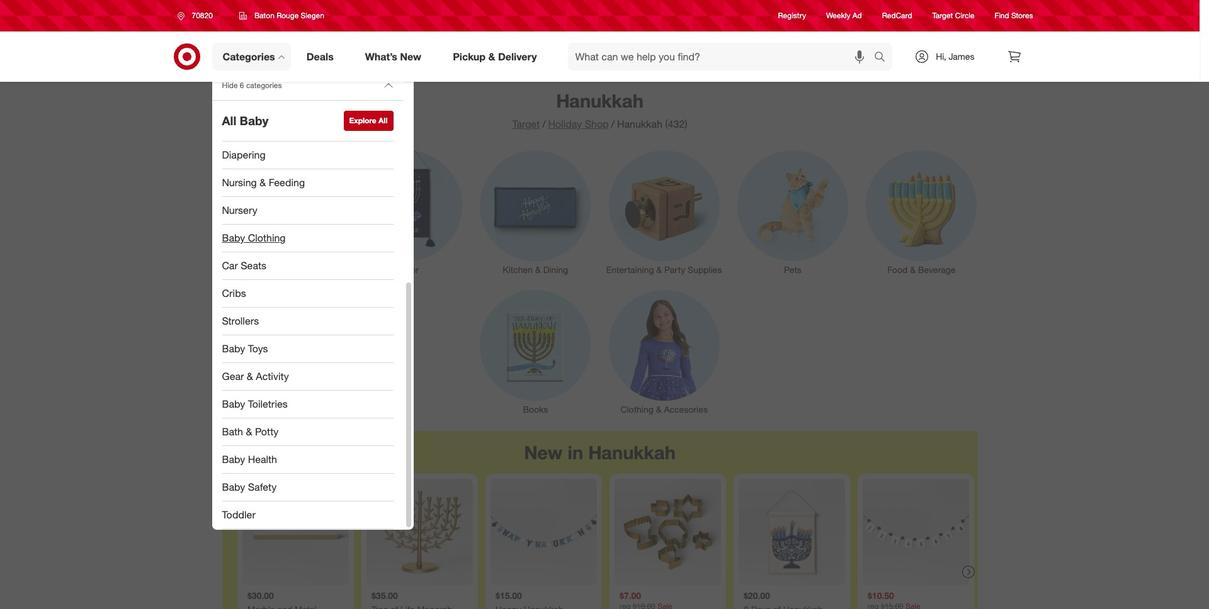 Task type: locate. For each thing, give the bounding box(es) containing it.
What can we help you find? suggestions appear below search field
[[568, 43, 877, 71]]

70820 button
[[169, 4, 226, 27]]

& left dining on the left top of the page
[[535, 264, 541, 275]]

baby
[[240, 113, 268, 128], [222, 232, 245, 244], [222, 343, 245, 355], [222, 398, 245, 411], [222, 453, 245, 466], [222, 481, 245, 494]]

holiday
[[548, 118, 582, 130]]

hanukkah down clothing & accesories
[[588, 441, 676, 464]]

new right 'what's'
[[400, 50, 421, 63]]

$30.00 link
[[242, 479, 349, 610]]

baby down hide 6 categories
[[240, 113, 268, 128]]

& inside 'link'
[[535, 264, 541, 275]]

$20.00 link
[[738, 479, 845, 610]]

baby clothing link
[[212, 225, 403, 253]]

hi, james
[[936, 51, 974, 62]]

0 vertical spatial target
[[932, 11, 953, 20]]

$35.00 link
[[366, 479, 473, 610]]

decor link
[[342, 148, 471, 276]]

1 horizontal spatial /
[[611, 118, 615, 130]]

baby health
[[222, 453, 277, 466]]

/ right target link
[[542, 118, 546, 130]]

bath & potty link
[[212, 419, 403, 446]]

entertaining
[[606, 264, 654, 275]]

& for feeding
[[260, 176, 266, 189]]

(432)
[[665, 118, 687, 130]]

clothing left the accesories
[[621, 404, 654, 415]]

0 horizontal spatial target
[[512, 118, 540, 130]]

hanukkah inside carousel region
[[588, 441, 676, 464]]

0 vertical spatial new
[[400, 50, 421, 63]]

menorahs & candles link
[[214, 148, 342, 276]]

0 vertical spatial clothing
[[248, 232, 286, 244]]

registry
[[778, 11, 806, 20]]

hanukkah
[[556, 89, 643, 112], [617, 118, 662, 130], [588, 441, 676, 464]]

baby down gear
[[222, 398, 245, 411]]

hide 6 categories button
[[212, 72, 403, 99]]

baby toys link
[[212, 336, 403, 363]]

/ right shop
[[611, 118, 615, 130]]

car seats link
[[212, 253, 403, 280]]

nursery link
[[212, 197, 403, 225]]

target
[[932, 11, 953, 20], [512, 118, 540, 130]]

& for beverage
[[910, 264, 916, 275]]

1 vertical spatial target
[[512, 118, 540, 130]]

baby for toiletries
[[222, 398, 245, 411]]

supplies
[[688, 264, 722, 275]]

weekly
[[826, 11, 850, 20]]

1 horizontal spatial clothing
[[621, 404, 654, 415]]

new
[[400, 50, 421, 63], [524, 441, 563, 464]]

potty
[[255, 426, 279, 438]]

holiday shop link
[[548, 118, 609, 130]]

target left circle
[[932, 11, 953, 20]]

1 horizontal spatial target
[[932, 11, 953, 20]]

2 / from the left
[[611, 118, 615, 130]]

0 horizontal spatial new
[[400, 50, 421, 63]]

all down 'hide'
[[222, 113, 236, 128]]

decor
[[395, 264, 419, 275]]

menorahs & candles
[[237, 264, 319, 275]]

categories
[[246, 81, 282, 90]]

target circle
[[932, 11, 975, 20]]

& for candles
[[279, 264, 284, 275]]

1 horizontal spatial new
[[524, 441, 563, 464]]

weekly ad
[[826, 11, 862, 20]]

diapering link
[[212, 142, 403, 169]]

70820
[[192, 11, 213, 20]]

0 horizontal spatial /
[[542, 118, 546, 130]]

1 / from the left
[[542, 118, 546, 130]]

& for accesories
[[656, 404, 662, 415]]

target circle link
[[932, 10, 975, 21]]

gear & activity
[[222, 370, 289, 383]]

1 vertical spatial new
[[524, 441, 563, 464]]

1 vertical spatial clothing
[[621, 404, 654, 415]]

in
[[568, 441, 583, 464]]

gear & activity link
[[212, 363, 403, 391]]

hanukkah left (432)
[[617, 118, 662, 130]]

baton rouge siegen button
[[231, 4, 332, 27]]

& right gear
[[247, 370, 253, 383]]

& for potty
[[246, 426, 252, 438]]

seats
[[241, 259, 266, 272]]

& left candles
[[279, 264, 284, 275]]

& for party
[[656, 264, 662, 275]]

baby up toddler
[[222, 481, 245, 494]]

& left the accesories
[[656, 404, 662, 415]]

bath & potty
[[222, 426, 279, 438]]

& right bath
[[246, 426, 252, 438]]

target link
[[512, 118, 540, 130]]

what's new link
[[354, 43, 437, 71]]

all right explore
[[379, 116, 388, 125]]

baton
[[254, 11, 274, 20]]

& right food
[[910, 264, 916, 275]]

hi,
[[936, 51, 946, 62]]

& right pickup
[[488, 50, 495, 63]]

baby left toys
[[222, 343, 245, 355]]

toys
[[248, 343, 268, 355]]

$10.50
[[867, 591, 894, 602]]

strollers link
[[212, 308, 403, 336]]

target left the 'holiday'
[[512, 118, 540, 130]]

baby up the car at the top
[[222, 232, 245, 244]]

cribs link
[[212, 280, 403, 308]]

2 vertical spatial hanukkah
[[588, 441, 676, 464]]

james
[[949, 51, 974, 62]]

& left party
[[656, 264, 662, 275]]

6pc hanukkah cookie cutter set - threshold™ image
[[614, 479, 721, 586]]

1 vertical spatial hanukkah
[[617, 118, 662, 130]]

pickup & delivery link
[[442, 43, 553, 71]]

baby down bath
[[222, 453, 245, 466]]

new left in
[[524, 441, 563, 464]]

activity
[[256, 370, 289, 383]]

hanukkah up shop
[[556, 89, 643, 112]]

& right nursing on the top of the page
[[260, 176, 266, 189]]

all baby
[[222, 113, 268, 128]]

deals
[[306, 50, 334, 63]]

clothing
[[248, 232, 286, 244], [621, 404, 654, 415]]

all
[[222, 113, 236, 128], [379, 116, 388, 125]]

redcard
[[882, 11, 912, 20]]

baby safety
[[222, 481, 277, 494]]

happy hanukkah garland - threshold™ image
[[490, 479, 597, 586]]

clothing & accesories
[[621, 404, 708, 415]]

pets link
[[728, 148, 857, 276]]

pets
[[784, 264, 802, 275]]

find stores link
[[995, 10, 1033, 21]]

clothing up seats
[[248, 232, 286, 244]]



Task type: vqa. For each thing, say whether or not it's contained in the screenshot.
Nursing & Feeding link
yes



Task type: describe. For each thing, give the bounding box(es) containing it.
rouge
[[277, 11, 299, 20]]

health
[[248, 453, 277, 466]]

0 horizontal spatial clothing
[[248, 232, 286, 244]]

nursery
[[222, 204, 257, 217]]

pickup
[[453, 50, 486, 63]]

baby toiletries link
[[212, 391, 403, 419]]

1 horizontal spatial all
[[379, 116, 388, 125]]

clothing & accesories link
[[600, 288, 728, 416]]

registry link
[[778, 10, 806, 21]]

$35.00
[[371, 591, 398, 602]]

diapering
[[222, 149, 266, 161]]

books link
[[471, 288, 600, 416]]

categories link
[[212, 43, 291, 71]]

$15.00 link
[[490, 479, 597, 610]]

gear
[[222, 370, 244, 383]]

beverage
[[918, 264, 955, 275]]

hanukkah target / holiday shop / hanukkah (432)
[[512, 89, 687, 130]]

nursing & feeding link
[[212, 169, 403, 197]]

menorahs
[[237, 264, 276, 275]]

find
[[995, 11, 1009, 20]]

nursing
[[222, 176, 257, 189]]

circle
[[955, 11, 975, 20]]

& for dining
[[535, 264, 541, 275]]

what's new
[[365, 50, 421, 63]]

marble and metal menorah holder gold - threshold™ image
[[242, 479, 349, 586]]

& for delivery
[[488, 50, 495, 63]]

baton rouge siegen
[[254, 11, 324, 20]]

party
[[664, 264, 685, 275]]

baby health link
[[212, 446, 403, 474]]

$7.00 link
[[614, 479, 721, 610]]

accesories
[[664, 404, 708, 415]]

hide
[[222, 81, 238, 90]]

hide 6 categories
[[222, 81, 282, 90]]

find stores
[[995, 11, 1033, 20]]

baby safety link
[[212, 474, 403, 502]]

baby for clothing
[[222, 232, 245, 244]]

baby for safety
[[222, 481, 245, 494]]

explore
[[349, 116, 376, 125]]

tree of life menorah gold - threshold™ image
[[366, 479, 473, 586]]

explore all
[[349, 116, 388, 125]]

pickup & delivery
[[453, 50, 537, 63]]

0 horizontal spatial all
[[222, 113, 236, 128]]

books
[[523, 404, 548, 415]]

baby for health
[[222, 453, 245, 466]]

kitchen & dining link
[[471, 148, 600, 276]]

candles
[[287, 264, 319, 275]]

new inside carousel region
[[524, 441, 563, 464]]

new in hanukkah
[[524, 441, 676, 464]]

8 days of hanukkah garland - threshold™ image
[[862, 479, 969, 586]]

baby for toys
[[222, 343, 245, 355]]

feeding
[[269, 176, 305, 189]]

cribs
[[222, 287, 246, 300]]

shop
[[585, 118, 609, 130]]

food & beverage
[[887, 264, 955, 275]]

toddler
[[222, 509, 255, 521]]

search button
[[869, 43, 899, 73]]

& for activity
[[247, 370, 253, 383]]

what's
[[365, 50, 397, 63]]

weekly ad link
[[826, 10, 862, 21]]

stores
[[1011, 11, 1033, 20]]

$7.00
[[619, 591, 641, 602]]

carousel region
[[222, 431, 978, 610]]

car seats
[[222, 259, 266, 272]]

target inside hanukkah target / holiday shop / hanukkah (432)
[[512, 118, 540, 130]]

food & beverage link
[[857, 148, 986, 276]]

$30.00
[[247, 591, 274, 602]]

8 days of hanukkah interactive wall hanging - threshold™ image
[[738, 479, 845, 586]]

nursing & feeding
[[222, 176, 305, 189]]

$15.00
[[495, 591, 522, 602]]

dining
[[543, 264, 568, 275]]

$10.50 link
[[862, 479, 969, 610]]

kitchen
[[503, 264, 533, 275]]

baby clothing
[[222, 232, 286, 244]]

ad
[[852, 11, 862, 20]]

toddler link
[[212, 502, 403, 530]]

6
[[240, 81, 244, 90]]

siegen
[[301, 11, 324, 20]]

entertaining & party supplies
[[606, 264, 722, 275]]

0 vertical spatial hanukkah
[[556, 89, 643, 112]]

baby toiletries
[[222, 398, 288, 411]]

search
[[869, 51, 899, 64]]

strollers
[[222, 315, 259, 327]]



